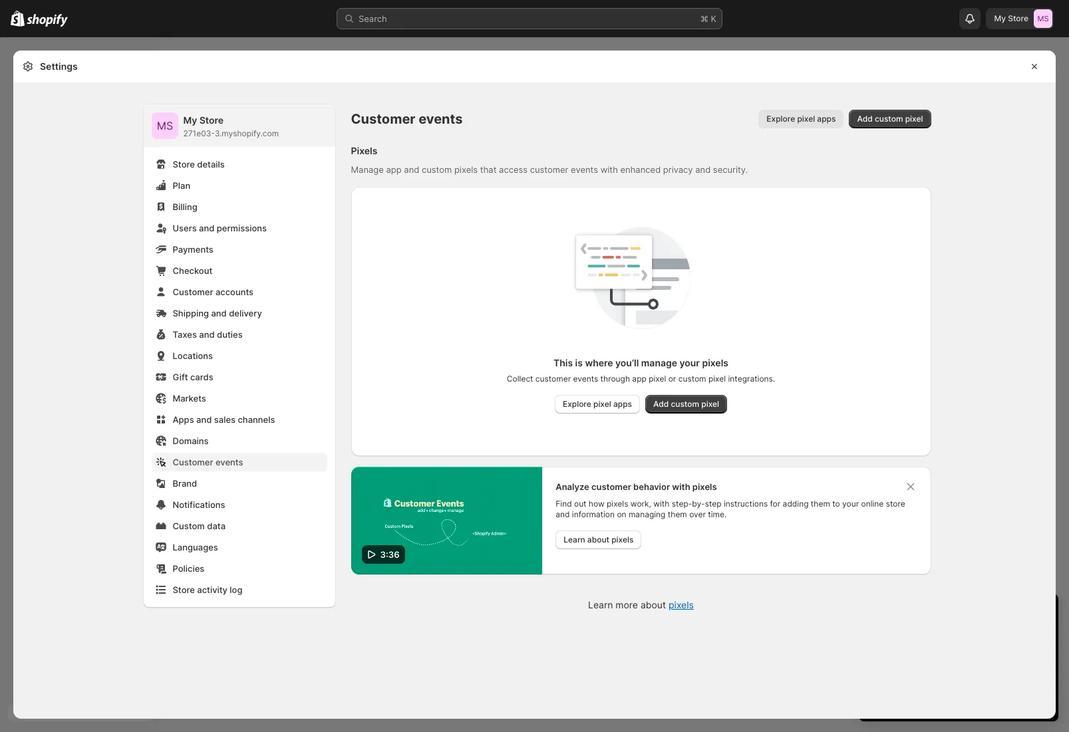 Task type: describe. For each thing, give the bounding box(es) containing it.
1 horizontal spatial add custom pixel
[[857, 114, 923, 124]]

users and permissions link
[[151, 219, 327, 238]]

taxes
[[173, 329, 197, 340]]

pixels up by-
[[693, 482, 717, 492]]

your inside find out how pixels work, with step-by-step instructions for adding them to your online store and information on managing them over time.
[[843, 499, 859, 509]]

for
[[770, 499, 781, 509]]

my store
[[995, 13, 1029, 23]]

learn more about pixels
[[588, 599, 694, 611]]

0 horizontal spatial with
[[601, 164, 618, 175]]

and inside find out how pixels work, with step-by-step instructions for adding them to your online store and information on managing them over time.
[[556, 510, 570, 520]]

time.
[[708, 510, 727, 520]]

gift cards
[[173, 372, 213, 383]]

cards
[[190, 372, 213, 383]]

payments link
[[151, 240, 327, 259]]

custom data
[[173, 521, 226, 532]]

⌘
[[701, 13, 709, 24]]

online
[[861, 499, 884, 509]]

step-
[[672, 499, 692, 509]]

checkout
[[173, 266, 212, 276]]

security.
[[713, 164, 748, 175]]

shipping and delivery link
[[151, 304, 327, 323]]

your inside this is where you'll manage your pixels collect customer events through app pixel or custom pixel integrations.
[[680, 357, 700, 369]]

adding
[[783, 499, 809, 509]]

by-
[[692, 499, 705, 509]]

enhanced
[[621, 164, 661, 175]]

log
[[230, 585, 243, 596]]

explore pixel apps for explore pixel apps link to the right
[[767, 114, 836, 124]]

sales
[[214, 415, 236, 425]]

3:36
[[380, 550, 400, 560]]

settings dialog
[[13, 51, 1056, 719]]

plan
[[173, 180, 190, 191]]

explore pixel apps for bottommost explore pixel apps link
[[563, 399, 632, 409]]

payments
[[173, 244, 213, 255]]

and right privacy
[[696, 164, 711, 175]]

billing
[[173, 202, 197, 212]]

apps and sales channels link
[[151, 411, 327, 429]]

0 horizontal spatial about
[[588, 535, 610, 545]]

markets link
[[151, 389, 327, 408]]

customer accounts link
[[151, 283, 327, 301]]

more
[[616, 599, 638, 611]]

my for my store 271e03-3.myshopify.com
[[183, 114, 197, 126]]

customer events inside customer events link
[[173, 457, 243, 468]]

locations
[[173, 351, 213, 361]]

0 vertical spatial customer events
[[351, 111, 463, 127]]

1 horizontal spatial them
[[811, 499, 830, 509]]

add for the right add custom pixel button
[[857, 114, 873, 124]]

store activity log link
[[151, 581, 327, 600]]

you'll
[[616, 357, 639, 369]]

store inside my store 271e03-3.myshopify.com
[[199, 114, 224, 126]]

information
[[572, 510, 615, 520]]

0 horizontal spatial shopify image
[[11, 11, 25, 27]]

3 days left in your trial element
[[859, 629, 1059, 722]]

customer events link
[[151, 453, 327, 472]]

0 vertical spatial app
[[386, 164, 402, 175]]

plan link
[[151, 176, 327, 195]]

duties
[[217, 329, 243, 340]]

over
[[690, 510, 706, 520]]

1 horizontal spatial my store image
[[1034, 9, 1053, 28]]

shop settings menu element
[[143, 104, 335, 608]]

on
[[617, 510, 627, 520]]

privacy
[[663, 164, 693, 175]]

how
[[589, 499, 605, 509]]

my for my store
[[995, 13, 1006, 23]]

1 horizontal spatial add custom pixel button
[[849, 110, 931, 128]]

0 vertical spatial apps
[[817, 114, 836, 124]]

1 vertical spatial add custom pixel button
[[645, 395, 727, 414]]

permissions
[[217, 223, 267, 234]]

or
[[669, 374, 676, 384]]

analyze
[[556, 482, 589, 492]]

accounts
[[216, 287, 254, 297]]

analyze customer behavior with pixels
[[556, 482, 717, 492]]

access
[[499, 164, 528, 175]]

checkout link
[[151, 262, 327, 280]]

1 vertical spatial explore
[[563, 399, 591, 409]]

apps
[[173, 415, 194, 425]]

manage
[[351, 164, 384, 175]]

step
[[705, 499, 722, 509]]

custom inside this is where you'll manage your pixels collect customer events through app pixel or custom pixel integrations.
[[679, 374, 706, 384]]

this is where you'll manage your pixels collect customer events through app pixel or custom pixel integrations.
[[507, 357, 775, 384]]

and down customer accounts
[[211, 308, 227, 319]]

out
[[574, 499, 587, 509]]

languages
[[173, 542, 218, 553]]

brand link
[[151, 474, 327, 493]]

ms button
[[151, 112, 178, 139]]

taxes and duties link
[[151, 325, 327, 344]]

data
[[207, 521, 226, 532]]

customer for customer events link
[[173, 457, 213, 468]]

activity
[[197, 585, 228, 596]]

and inside "link"
[[199, 329, 215, 340]]



Task type: locate. For each thing, give the bounding box(es) containing it.
instructions
[[724, 499, 768, 509]]

0 horizontal spatial my store image
[[151, 112, 178, 139]]

locations link
[[151, 347, 327, 365]]

0 horizontal spatial add custom pixel
[[653, 399, 719, 409]]

app down you'll at the right
[[632, 374, 647, 384]]

1 vertical spatial apps
[[614, 399, 632, 409]]

pixels left "that"
[[454, 164, 478, 175]]

1 vertical spatial my
[[183, 114, 197, 126]]

1 vertical spatial customer
[[173, 287, 213, 297]]

customer up pixels
[[351, 111, 416, 127]]

add
[[857, 114, 873, 124], [653, 399, 669, 409]]

learn
[[564, 535, 585, 545], [588, 599, 613, 611]]

0 horizontal spatial my
[[183, 114, 197, 126]]

gift
[[173, 372, 188, 383]]

policies
[[173, 564, 204, 574]]

and right "manage" on the left of the page
[[404, 164, 419, 175]]

app right "manage" on the left of the page
[[386, 164, 402, 175]]

my store 271e03-3.myshopify.com
[[183, 114, 279, 138]]

0 vertical spatial your
[[680, 357, 700, 369]]

app inside this is where you'll manage your pixels collect customer events through app pixel or custom pixel integrations.
[[632, 374, 647, 384]]

apps and sales channels
[[173, 415, 275, 425]]

customer for customer accounts link
[[173, 287, 213, 297]]

app
[[386, 164, 402, 175], [632, 374, 647, 384]]

1 horizontal spatial customer events
[[351, 111, 463, 127]]

explore
[[767, 114, 795, 124], [563, 399, 591, 409]]

about right more
[[641, 599, 666, 611]]

pixels down on at bottom right
[[612, 535, 634, 545]]

your right to
[[843, 499, 859, 509]]

taxes and duties
[[173, 329, 243, 340]]

about down 'information'
[[588, 535, 610, 545]]

1 vertical spatial your
[[843, 499, 859, 509]]

0 vertical spatial add custom pixel
[[857, 114, 923, 124]]

customer inside this is where you'll manage your pixels collect customer events through app pixel or custom pixel integrations.
[[536, 374, 571, 384]]

users
[[173, 223, 197, 234]]

through
[[601, 374, 630, 384]]

1 vertical spatial customer events
[[173, 457, 243, 468]]

my inside my store 271e03-3.myshopify.com
[[183, 114, 197, 126]]

0 horizontal spatial learn
[[564, 535, 585, 545]]

about
[[588, 535, 610, 545], [641, 599, 666, 611]]

2 horizontal spatial with
[[672, 482, 691, 492]]

notifications
[[173, 500, 225, 510]]

with up step-
[[672, 482, 691, 492]]

0 horizontal spatial your
[[680, 357, 700, 369]]

explore pixel apps
[[767, 114, 836, 124], [563, 399, 632, 409]]

events inside this is where you'll manage your pixels collect customer events through app pixel or custom pixel integrations.
[[573, 374, 598, 384]]

1 horizontal spatial shopify image
[[27, 14, 68, 27]]

store details link
[[151, 155, 327, 174]]

markets
[[173, 393, 206, 404]]

behavior
[[634, 482, 670, 492]]

customer events down domains
[[173, 457, 243, 468]]

apps
[[817, 114, 836, 124], [614, 399, 632, 409]]

customer down the this
[[536, 374, 571, 384]]

my store image left 271e03-
[[151, 112, 178, 139]]

is
[[575, 357, 583, 369]]

and inside 'link'
[[196, 415, 212, 425]]

k
[[711, 13, 717, 24]]

3:36 button
[[351, 467, 543, 575]]

1 vertical spatial explore pixel apps
[[563, 399, 632, 409]]

dialog
[[1061, 51, 1069, 719]]

learn down 'information'
[[564, 535, 585, 545]]

shipping and delivery
[[173, 308, 262, 319]]

and
[[404, 164, 419, 175], [696, 164, 711, 175], [199, 223, 215, 234], [211, 308, 227, 319], [199, 329, 215, 340], [196, 415, 212, 425], [556, 510, 570, 520]]

2 vertical spatial customer
[[173, 457, 213, 468]]

1 horizontal spatial apps
[[817, 114, 836, 124]]

billing link
[[151, 198, 327, 216]]

1 vertical spatial explore pixel apps link
[[555, 395, 640, 414]]

1 horizontal spatial learn
[[588, 599, 613, 611]]

⌘ k
[[701, 13, 717, 24]]

0 vertical spatial explore
[[767, 114, 795, 124]]

collect
[[507, 374, 533, 384]]

0 horizontal spatial add
[[653, 399, 669, 409]]

1 vertical spatial them
[[668, 510, 687, 520]]

that
[[480, 164, 497, 175]]

learn about pixels link
[[556, 531, 642, 550]]

1 vertical spatial app
[[632, 374, 647, 384]]

manage app and custom pixels that access customer events with enhanced privacy and security.
[[351, 164, 748, 175]]

them
[[811, 499, 830, 509], [668, 510, 687, 520]]

policies link
[[151, 560, 327, 578]]

customer down checkout
[[173, 287, 213, 297]]

find out how pixels work, with step-by-step instructions for adding them to your online store and information on managing them over time.
[[556, 499, 906, 520]]

this
[[554, 357, 573, 369]]

0 horizontal spatial explore pixel apps
[[563, 399, 632, 409]]

0 vertical spatial with
[[601, 164, 618, 175]]

0 vertical spatial explore pixel apps link
[[759, 110, 844, 128]]

customer accounts
[[173, 287, 254, 297]]

1 horizontal spatial about
[[641, 599, 666, 611]]

add custom pixel button
[[849, 110, 931, 128], [645, 395, 727, 414]]

0 vertical spatial add custom pixel button
[[849, 110, 931, 128]]

0 vertical spatial explore pixel apps
[[767, 114, 836, 124]]

pixels right more
[[669, 599, 694, 611]]

my
[[995, 13, 1006, 23], [183, 114, 197, 126]]

integrations.
[[728, 374, 775, 384]]

users and permissions
[[173, 223, 267, 234]]

with left enhanced
[[601, 164, 618, 175]]

customer right the access
[[530, 164, 569, 175]]

customer
[[351, 111, 416, 127], [173, 287, 213, 297], [173, 457, 213, 468]]

customer down domains
[[173, 457, 213, 468]]

1 horizontal spatial app
[[632, 374, 647, 384]]

pixels up integrations.
[[702, 357, 729, 369]]

and down find
[[556, 510, 570, 520]]

0 horizontal spatial customer events
[[173, 457, 243, 468]]

pixels inside find out how pixels work, with step-by-step instructions for adding them to your online store and information on managing them over time.
[[607, 499, 629, 509]]

0 vertical spatial learn
[[564, 535, 585, 545]]

0 horizontal spatial explore pixel apps link
[[555, 395, 640, 414]]

find
[[556, 499, 572, 509]]

learn for learn more about pixels
[[588, 599, 613, 611]]

learn about pixels
[[564, 535, 634, 545]]

1 horizontal spatial your
[[843, 499, 859, 509]]

my store image right my store
[[1034, 9, 1053, 28]]

customer events up pixels
[[351, 111, 463, 127]]

store details
[[173, 159, 225, 170]]

them left to
[[811, 499, 830, 509]]

0 vertical spatial customer
[[530, 164, 569, 175]]

1 vertical spatial with
[[672, 482, 691, 492]]

store activity log
[[173, 585, 243, 596]]

shipping
[[173, 308, 209, 319]]

0 vertical spatial them
[[811, 499, 830, 509]]

and right taxes
[[199, 329, 215, 340]]

customer
[[530, 164, 569, 175], [536, 374, 571, 384], [592, 482, 631, 492]]

0 vertical spatial add
[[857, 114, 873, 124]]

0 horizontal spatial explore
[[563, 399, 591, 409]]

1 horizontal spatial with
[[654, 499, 670, 509]]

pixels link
[[669, 599, 694, 611]]

1 vertical spatial my store image
[[151, 112, 178, 139]]

store
[[1008, 13, 1029, 23], [199, 114, 224, 126], [173, 159, 195, 170], [173, 585, 195, 596]]

and right users
[[199, 223, 215, 234]]

details
[[197, 159, 225, 170]]

1 vertical spatial customer
[[536, 374, 571, 384]]

1 horizontal spatial my
[[995, 13, 1006, 23]]

events inside shop settings menu element
[[216, 457, 243, 468]]

with inside find out how pixels work, with step-by-step instructions for adding them to your online store and information on managing them over time.
[[654, 499, 670, 509]]

customer up how
[[592, 482, 631, 492]]

0 horizontal spatial add custom pixel button
[[645, 395, 727, 414]]

3.myshopify.com
[[215, 128, 279, 138]]

languages link
[[151, 538, 327, 557]]

1 vertical spatial add
[[653, 399, 669, 409]]

brand
[[173, 478, 197, 489]]

1 horizontal spatial explore pixel apps link
[[759, 110, 844, 128]]

custom data link
[[151, 517, 327, 536]]

gift cards link
[[151, 368, 327, 387]]

explore pixel apps link
[[759, 110, 844, 128], [555, 395, 640, 414]]

0 vertical spatial customer
[[351, 111, 416, 127]]

and right apps
[[196, 415, 212, 425]]

my store image inside shop settings menu element
[[151, 112, 178, 139]]

0 vertical spatial my
[[995, 13, 1006, 23]]

0 horizontal spatial apps
[[614, 399, 632, 409]]

settings
[[40, 61, 78, 72]]

learn for learn about pixels
[[564, 535, 585, 545]]

my store image
[[1034, 9, 1053, 28], [151, 112, 178, 139]]

store
[[886, 499, 906, 509]]

with up managing
[[654, 499, 670, 509]]

2 vertical spatial with
[[654, 499, 670, 509]]

work,
[[631, 499, 651, 509]]

1 vertical spatial about
[[641, 599, 666, 611]]

0 horizontal spatial app
[[386, 164, 402, 175]]

add for the bottom add custom pixel button
[[653, 399, 669, 409]]

domains
[[173, 436, 209, 447]]

1 horizontal spatial add
[[857, 114, 873, 124]]

pixels up on at bottom right
[[607, 499, 629, 509]]

0 vertical spatial my store image
[[1034, 9, 1053, 28]]

customer events
[[351, 111, 463, 127], [173, 457, 243, 468]]

manage
[[641, 357, 677, 369]]

custom
[[173, 521, 205, 532]]

2 vertical spatial customer
[[592, 482, 631, 492]]

where
[[585, 357, 613, 369]]

0 horizontal spatial them
[[668, 510, 687, 520]]

1 vertical spatial add custom pixel
[[653, 399, 719, 409]]

271e03-
[[183, 128, 215, 138]]

pixels inside this is where you'll manage your pixels collect customer events through app pixel or custom pixel integrations.
[[702, 357, 729, 369]]

0 vertical spatial about
[[588, 535, 610, 545]]

1 horizontal spatial explore pixel apps
[[767, 114, 836, 124]]

learn left more
[[588, 599, 613, 611]]

1 horizontal spatial explore
[[767, 114, 795, 124]]

shopify image
[[11, 11, 25, 27], [27, 14, 68, 27]]

1 vertical spatial learn
[[588, 599, 613, 611]]

domains link
[[151, 432, 327, 451]]

to
[[833, 499, 840, 509]]

delivery
[[229, 308, 262, 319]]

channels
[[238, 415, 275, 425]]

your right manage
[[680, 357, 700, 369]]

them down step-
[[668, 510, 687, 520]]

events
[[419, 111, 463, 127], [571, 164, 598, 175], [573, 374, 598, 384], [216, 457, 243, 468]]

notifications link
[[151, 496, 327, 514]]



Task type: vqa. For each thing, say whether or not it's contained in the screenshot.
Online Store image
no



